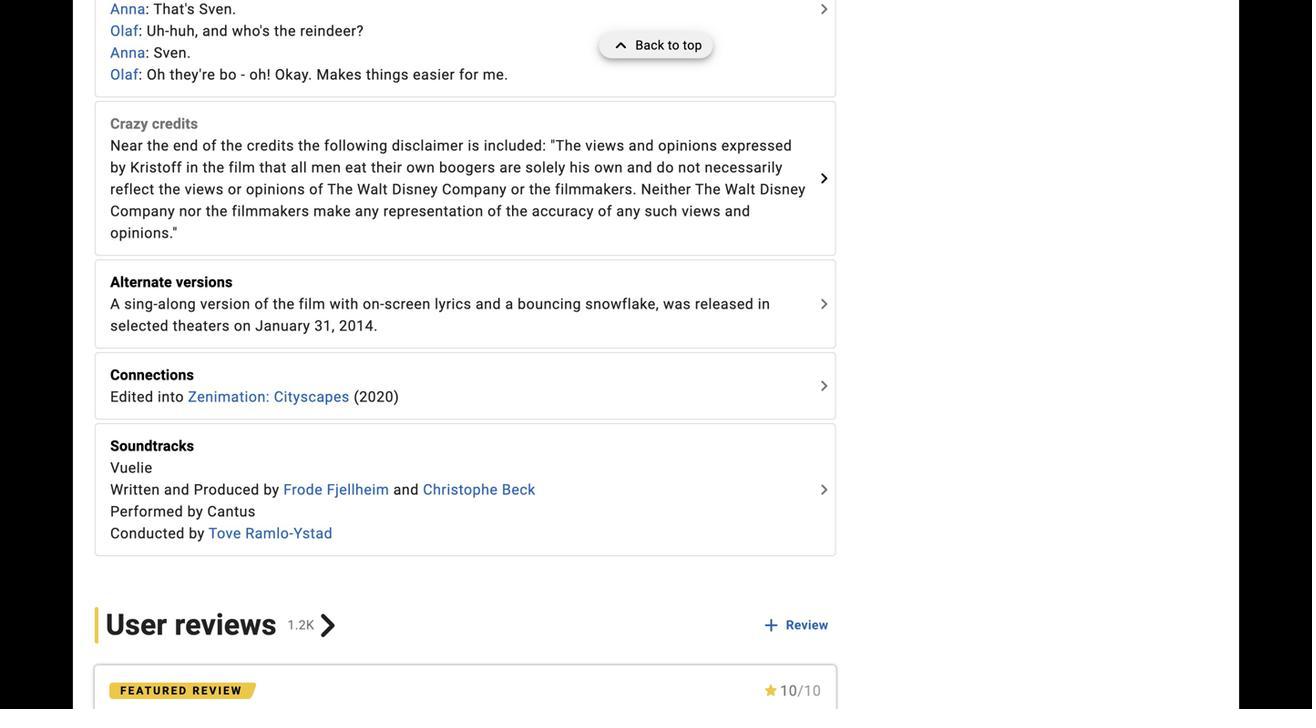 Task type: describe. For each thing, give the bounding box(es) containing it.
version
[[200, 296, 250, 313]]

: up oh
[[146, 44, 150, 62]]

reflect
[[110, 181, 155, 198]]

disclaimer
[[392, 137, 464, 155]]

accuracy
[[532, 203, 594, 220]]

fjellheim
[[327, 482, 389, 499]]

back to top button
[[599, 33, 713, 58]]

2 or from the left
[[511, 181, 525, 198]]

filmmakers
[[232, 203, 309, 220]]

2 any from the left
[[616, 203, 641, 220]]

filmmakers.
[[555, 181, 637, 198]]

the down kristoff
[[159, 181, 181, 198]]

january
[[255, 318, 310, 335]]

beck
[[502, 482, 536, 499]]

the up all
[[298, 137, 320, 155]]

frode
[[283, 482, 323, 499]]

men
[[311, 159, 341, 177]]

okay.
[[275, 66, 312, 84]]

soundtracks
[[110, 438, 194, 455]]

connections edited into zenimation: cityscapes (2020)
[[110, 367, 399, 406]]

crazy credits near the end of the credits the following disclaimer is included: "the views and opinions expressed by kristoff in the film that all men eat their own boogers are solely his own and do not necessarily reflect the views or opinions of the walt disney company or the filmmakers. neither the walt disney company nor the filmmakers make any representation of the accuracy of any such views and opinions."
[[110, 115, 806, 242]]

produced
[[194, 482, 259, 499]]

versions
[[176, 274, 233, 291]]

soundtracks button
[[110, 436, 811, 458]]

1 any from the left
[[355, 203, 379, 220]]

1 the from the left
[[327, 181, 353, 198]]

film inside the alternate versions a sing-along version of the film with on-screen lyrics and a bouncing snowflake, was released in selected theaters on january 31, 2014.
[[299, 296, 326, 313]]

his
[[570, 159, 590, 177]]

who's
[[232, 23, 270, 40]]

lyrics
[[435, 296, 472, 313]]

not
[[678, 159, 701, 177]]

see more image for soundtracks vuelie written and produced by frode fjellheim and christophe beck performed by cantus conducted by tove ramlo-ystad
[[813, 479, 835, 501]]

(2020)
[[354, 389, 399, 406]]

: left "uh-"
[[139, 23, 143, 40]]

expand less image
[[610, 33, 635, 58]]

reindeer?
[[300, 23, 364, 40]]

kristoff
[[130, 159, 182, 177]]

the right kristoff
[[203, 159, 225, 177]]

the right nor
[[206, 203, 228, 220]]

1 walt from the left
[[357, 181, 388, 198]]

review button
[[759, 610, 836, 643]]

that
[[259, 159, 287, 177]]

that's
[[153, 1, 195, 18]]

featured review
[[120, 685, 243, 698]]

along
[[158, 296, 196, 313]]

the down are
[[506, 203, 528, 220]]

ramlo-
[[245, 525, 294, 543]]

christophe beck link
[[423, 482, 536, 499]]

: up "uh-"
[[146, 1, 150, 18]]

top
[[683, 38, 702, 53]]

tove ramlo-ystad link
[[209, 525, 333, 543]]

all
[[291, 159, 307, 177]]

on-
[[363, 296, 384, 313]]

see more image
[[813, 294, 835, 315]]

by left tove
[[189, 525, 205, 543]]

makes
[[317, 66, 362, 84]]

the up kristoff
[[147, 137, 169, 155]]

2 anna from the top
[[110, 44, 146, 62]]

screen
[[384, 296, 431, 313]]

review
[[786, 618, 829, 633]]

huh,
[[170, 23, 198, 40]]

for
[[459, 66, 479, 84]]

vuelie
[[110, 460, 153, 477]]

star inline image
[[763, 685, 778, 697]]

user
[[106, 609, 167, 643]]

edited
[[110, 389, 154, 406]]

following
[[324, 137, 388, 155]]

featured
[[120, 685, 188, 698]]

0 vertical spatial views
[[585, 137, 625, 155]]

10 / 10
[[780, 683, 821, 700]]

olaf button for : uh-huh, and who's the reindeer?
[[110, 20, 139, 42]]

1.2k
[[288, 618, 314, 633]]

and down necessarily
[[725, 203, 750, 220]]

1 vertical spatial sven.
[[154, 44, 191, 62]]

back
[[635, 38, 664, 53]]

theaters
[[173, 318, 230, 335]]

bouncing
[[518, 296, 581, 313]]

uh-
[[147, 23, 170, 40]]

of down "men"
[[309, 181, 324, 198]]

alternate
[[110, 274, 172, 291]]

zenimation: cityscapes button
[[188, 387, 350, 408]]

anna button for : sven.
[[110, 42, 146, 64]]

crazy
[[110, 115, 148, 133]]

alternate versions button
[[110, 272, 811, 294]]

see more image for connections edited into zenimation: cityscapes (2020)
[[813, 376, 835, 397]]

by inside crazy credits near the end of the credits the following disclaimer is included: "the views and opinions expressed by kristoff in the film that all men eat their own boogers are solely his own and do not necessarily reflect the views or opinions of the walt disney company or the filmmakers. neither the walt disney company nor the filmmakers make any representation of the accuracy of any such views and opinions."
[[110, 159, 126, 177]]

solely
[[525, 159, 566, 177]]

review
[[192, 685, 243, 698]]

bo
[[219, 66, 237, 84]]

do
[[657, 159, 674, 177]]

a
[[505, 296, 514, 313]]

by left frode
[[264, 482, 279, 499]]

1 see more image from the top
[[813, 0, 835, 20]]

oh
[[147, 66, 166, 84]]

are
[[500, 159, 521, 177]]

0 horizontal spatial credits
[[152, 115, 198, 133]]

of down the filmmakers.
[[598, 203, 612, 220]]

back to top
[[635, 38, 702, 53]]

0 horizontal spatial opinions
[[246, 181, 305, 198]]

and right fjellheim at the left of page
[[393, 482, 419, 499]]

the down solely in the top of the page
[[529, 181, 551, 198]]

reviews
[[175, 609, 277, 643]]

soundtracks vuelie written and produced by frode fjellheim and christophe beck performed by cantus conducted by tove ramlo-ystad
[[110, 438, 536, 543]]

frode fjellheim link
[[283, 482, 389, 499]]

the right end
[[221, 137, 243, 155]]

performed
[[110, 504, 183, 521]]

"the
[[550, 137, 581, 155]]

to
[[668, 38, 680, 53]]

: left oh
[[139, 66, 143, 84]]



Task type: locate. For each thing, give the bounding box(es) containing it.
and inside anna : that's sven. olaf : uh-huh, and who's the reindeer? anna : sven. olaf : oh they're bo - oh! okay. makes things easier for me.
[[202, 23, 228, 40]]

company up opinions."
[[110, 203, 175, 220]]

end
[[173, 137, 198, 155]]

or down are
[[511, 181, 525, 198]]

1 vertical spatial in
[[758, 296, 770, 313]]

the down not
[[695, 181, 721, 198]]

1 olaf button from the top
[[110, 20, 139, 42]]

the
[[274, 23, 296, 40], [147, 137, 169, 155], [221, 137, 243, 155], [298, 137, 320, 155], [203, 159, 225, 177], [159, 181, 181, 198], [529, 181, 551, 198], [206, 203, 228, 220], [506, 203, 528, 220], [273, 296, 295, 313]]

eat
[[345, 159, 367, 177]]

31,
[[314, 318, 335, 335]]

was
[[663, 296, 691, 313]]

1 horizontal spatial credits
[[247, 137, 294, 155]]

1 anna from the top
[[110, 1, 146, 18]]

2 vertical spatial views
[[682, 203, 721, 220]]

user reviews
[[106, 609, 277, 643]]

olaf button left oh
[[110, 64, 139, 86]]

olaf
[[110, 23, 139, 40], [110, 66, 139, 84]]

0 horizontal spatial own
[[406, 159, 435, 177]]

own
[[406, 159, 435, 177], [594, 159, 623, 177]]

1 or from the left
[[228, 181, 242, 198]]

anna : that's sven. olaf : uh-huh, and who's the reindeer? anna : sven. olaf : oh they're bo - oh! okay. makes things easier for me.
[[110, 1, 508, 84]]

0 horizontal spatial in
[[186, 159, 199, 177]]

add image
[[760, 615, 782, 637]]

4 see more image from the top
[[813, 479, 835, 501]]

or
[[228, 181, 242, 198], [511, 181, 525, 198]]

disney down necessarily
[[760, 181, 806, 198]]

1 vertical spatial anna
[[110, 44, 146, 62]]

0 horizontal spatial or
[[228, 181, 242, 198]]

and left do
[[627, 159, 653, 177]]

1 horizontal spatial 10
[[804, 683, 821, 700]]

2 walt from the left
[[725, 181, 756, 198]]

disney
[[392, 181, 438, 198], [760, 181, 806, 198]]

own up the filmmakers.
[[594, 159, 623, 177]]

and right huh,
[[202, 23, 228, 40]]

sven. up the who's
[[199, 1, 237, 18]]

0 horizontal spatial film
[[229, 159, 255, 177]]

such
[[645, 203, 678, 220]]

the up make
[[327, 181, 353, 198]]

connections
[[110, 367, 194, 384]]

in right released
[[758, 296, 770, 313]]

1 vertical spatial company
[[110, 203, 175, 220]]

of right end
[[202, 137, 217, 155]]

and left a
[[476, 296, 501, 313]]

1 10 from the left
[[780, 683, 797, 700]]

the inside anna : that's sven. olaf : uh-huh, and who's the reindeer? anna : sven. olaf : oh they're bo - oh! okay. makes things easier for me.
[[274, 23, 296, 40]]

film left the that
[[229, 159, 255, 177]]

0 horizontal spatial company
[[110, 203, 175, 220]]

1 horizontal spatial the
[[695, 181, 721, 198]]

company
[[442, 181, 507, 198], [110, 203, 175, 220]]

own down disclaimer
[[406, 159, 435, 177]]

views
[[585, 137, 625, 155], [185, 181, 224, 198], [682, 203, 721, 220]]

company down "boogers"
[[442, 181, 507, 198]]

see more image for crazy credits near the end of the credits the following disclaimer is included: "the views and opinions expressed by kristoff in the film that all men eat their own boogers are solely his own and do not necessarily reflect the views or opinions of the walt disney company or the filmmakers. neither the walt disney company nor the filmmakers make any representation of the accuracy of any such views and opinions."
[[813, 168, 835, 190]]

and up neither on the top
[[629, 137, 654, 155]]

their
[[371, 159, 402, 177]]

2 olaf from the top
[[110, 66, 139, 84]]

in inside the alternate versions a sing-along version of the film with on-screen lyrics and a bouncing snowflake, was released in selected theaters on january 31, 2014.
[[758, 296, 770, 313]]

of inside the alternate versions a sing-along version of the film with on-screen lyrics and a bouncing snowflake, was released in selected theaters on january 31, 2014.
[[254, 296, 269, 313]]

is
[[468, 137, 480, 155]]

and
[[202, 23, 228, 40], [629, 137, 654, 155], [627, 159, 653, 177], [725, 203, 750, 220], [476, 296, 501, 313], [164, 482, 190, 499], [393, 482, 419, 499]]

1 vertical spatial opinions
[[246, 181, 305, 198]]

olaf button for : oh they're bo - oh! okay. makes things easier for me.
[[110, 64, 139, 86]]

credits
[[152, 115, 198, 133], [247, 137, 294, 155]]

1 horizontal spatial disney
[[760, 181, 806, 198]]

views up 'his'
[[585, 137, 625, 155]]

0 horizontal spatial walt
[[357, 181, 388, 198]]

necessarily
[[705, 159, 783, 177]]

sven. down huh,
[[154, 44, 191, 62]]

olaf button left "uh-"
[[110, 20, 139, 42]]

0 horizontal spatial the
[[327, 181, 353, 198]]

written
[[110, 482, 160, 499]]

0 vertical spatial film
[[229, 159, 255, 177]]

credits up end
[[152, 115, 198, 133]]

opinions up not
[[658, 137, 717, 155]]

film inside crazy credits near the end of the credits the following disclaimer is included: "the views and opinions expressed by kristoff in the film that all men eat their own boogers are solely his own and do not necessarily reflect the views or opinions of the walt disney company or the filmmakers. neither the walt disney company nor the filmmakers make any representation of the accuracy of any such views and opinions."
[[229, 159, 255, 177]]

by down near
[[110, 159, 126, 177]]

in
[[186, 159, 199, 177], [758, 296, 770, 313]]

snowflake,
[[585, 296, 659, 313]]

by left cantus
[[187, 504, 203, 521]]

1 olaf from the top
[[110, 23, 139, 40]]

released
[[695, 296, 754, 313]]

of up january
[[254, 296, 269, 313]]

1 horizontal spatial own
[[594, 159, 623, 177]]

1 vertical spatial olaf
[[110, 66, 139, 84]]

the right the who's
[[274, 23, 296, 40]]

10
[[780, 683, 797, 700], [804, 683, 821, 700]]

anna button
[[110, 0, 146, 20], [110, 42, 146, 64]]

2 the from the left
[[695, 181, 721, 198]]

things
[[366, 66, 409, 84]]

0 vertical spatial in
[[186, 159, 199, 177]]

nor
[[179, 203, 202, 220]]

opinions."
[[110, 225, 178, 242]]

0 horizontal spatial views
[[185, 181, 224, 198]]

1 horizontal spatial or
[[511, 181, 525, 198]]

boogers
[[439, 159, 495, 177]]

0 vertical spatial anna button
[[110, 0, 146, 20]]

views right such
[[682, 203, 721, 220]]

sing-
[[124, 296, 158, 313]]

make
[[313, 203, 351, 220]]

zenimation:
[[188, 389, 270, 406]]

anna button for : that's sven.
[[110, 0, 146, 20]]

olaf left "uh-"
[[110, 23, 139, 40]]

0 horizontal spatial 10
[[780, 683, 797, 700]]

selected
[[110, 318, 169, 335]]

ystad
[[294, 525, 333, 543]]

olaf left oh
[[110, 66, 139, 84]]

me.
[[483, 66, 508, 84]]

1 horizontal spatial in
[[758, 296, 770, 313]]

representation
[[383, 203, 484, 220]]

sven.
[[199, 1, 237, 18], [154, 44, 191, 62]]

1 vertical spatial views
[[185, 181, 224, 198]]

cityscapes
[[274, 389, 350, 406]]

1 disney from the left
[[392, 181, 438, 198]]

on
[[234, 318, 251, 335]]

1 vertical spatial film
[[299, 296, 326, 313]]

0 vertical spatial olaf button
[[110, 20, 139, 42]]

easier
[[413, 66, 455, 84]]

1 horizontal spatial any
[[616, 203, 641, 220]]

see more image
[[813, 0, 835, 20], [813, 168, 835, 190], [813, 376, 835, 397], [813, 479, 835, 501]]

0 vertical spatial credits
[[152, 115, 198, 133]]

and up performed
[[164, 482, 190, 499]]

1 anna button from the top
[[110, 0, 146, 20]]

disney up representation
[[392, 181, 438, 198]]

of down are
[[488, 203, 502, 220]]

0 horizontal spatial any
[[355, 203, 379, 220]]

walt down 'their'
[[357, 181, 388, 198]]

2 10 from the left
[[804, 683, 821, 700]]

1 horizontal spatial opinions
[[658, 137, 717, 155]]

0 vertical spatial company
[[442, 181, 507, 198]]

1 horizontal spatial views
[[585, 137, 625, 155]]

opinions down the that
[[246, 181, 305, 198]]

credits up the that
[[247, 137, 294, 155]]

any left such
[[616, 203, 641, 220]]

chevron right inline image
[[316, 614, 339, 638]]

included:
[[484, 137, 546, 155]]

2 disney from the left
[[760, 181, 806, 198]]

alternate versions a sing-along version of the film with on-screen lyrics and a bouncing snowflake, was released in selected theaters on january 31, 2014.
[[110, 274, 770, 335]]

1 own from the left
[[406, 159, 435, 177]]

tove
[[209, 525, 241, 543]]

oh!
[[249, 66, 271, 84]]

crazy credits button
[[110, 113, 811, 135]]

1 horizontal spatial walt
[[725, 181, 756, 198]]

opinions
[[658, 137, 717, 155], [246, 181, 305, 198]]

:
[[146, 1, 150, 18], [139, 23, 143, 40], [146, 44, 150, 62], [139, 66, 143, 84]]

2 own from the left
[[594, 159, 623, 177]]

2 horizontal spatial views
[[682, 203, 721, 220]]

3 see more image from the top
[[813, 376, 835, 397]]

0 vertical spatial opinions
[[658, 137, 717, 155]]

1 vertical spatial anna button
[[110, 42, 146, 64]]

walt down necessarily
[[725, 181, 756, 198]]

in inside crazy credits near the end of the credits the following disclaimer is included: "the views and opinions expressed by kristoff in the film that all men eat their own boogers are solely his own and do not necessarily reflect the views or opinions of the walt disney company or the filmmakers. neither the walt disney company nor the filmmakers make any representation of the accuracy of any such views and opinions."
[[186, 159, 199, 177]]

cantus
[[207, 504, 256, 521]]

into
[[158, 389, 184, 406]]

any right make
[[355, 203, 379, 220]]

/
[[797, 683, 804, 700]]

or up 'filmmakers'
[[228, 181, 242, 198]]

2 anna button from the top
[[110, 42, 146, 64]]

the inside the alternate versions a sing-along version of the film with on-screen lyrics and a bouncing snowflake, was released in selected theaters on january 31, 2014.
[[273, 296, 295, 313]]

and inside the alternate versions a sing-along version of the film with on-screen lyrics and a bouncing snowflake, was released in selected theaters on january 31, 2014.
[[476, 296, 501, 313]]

in down end
[[186, 159, 199, 177]]

near
[[110, 137, 143, 155]]

connections button
[[110, 365, 811, 387]]

film up 31,
[[299, 296, 326, 313]]

a
[[110, 296, 120, 313]]

0 vertical spatial anna
[[110, 1, 146, 18]]

2014.
[[339, 318, 378, 335]]

1 horizontal spatial sven.
[[199, 1, 237, 18]]

christophe
[[423, 482, 498, 499]]

1 horizontal spatial film
[[299, 296, 326, 313]]

views up nor
[[185, 181, 224, 198]]

2 see more image from the top
[[813, 168, 835, 190]]

any
[[355, 203, 379, 220], [616, 203, 641, 220]]

0 vertical spatial olaf
[[110, 23, 139, 40]]

1 vertical spatial credits
[[247, 137, 294, 155]]

the up january
[[273, 296, 295, 313]]

1 horizontal spatial company
[[442, 181, 507, 198]]

0 horizontal spatial sven.
[[154, 44, 191, 62]]

0 vertical spatial sven.
[[199, 1, 237, 18]]

2 olaf button from the top
[[110, 64, 139, 86]]

0 horizontal spatial disney
[[392, 181, 438, 198]]

1 vertical spatial olaf button
[[110, 64, 139, 86]]

neither
[[641, 181, 691, 198]]



Task type: vqa. For each thing, say whether or not it's contained in the screenshot.
chevron left inline icon at the bottom of page
no



